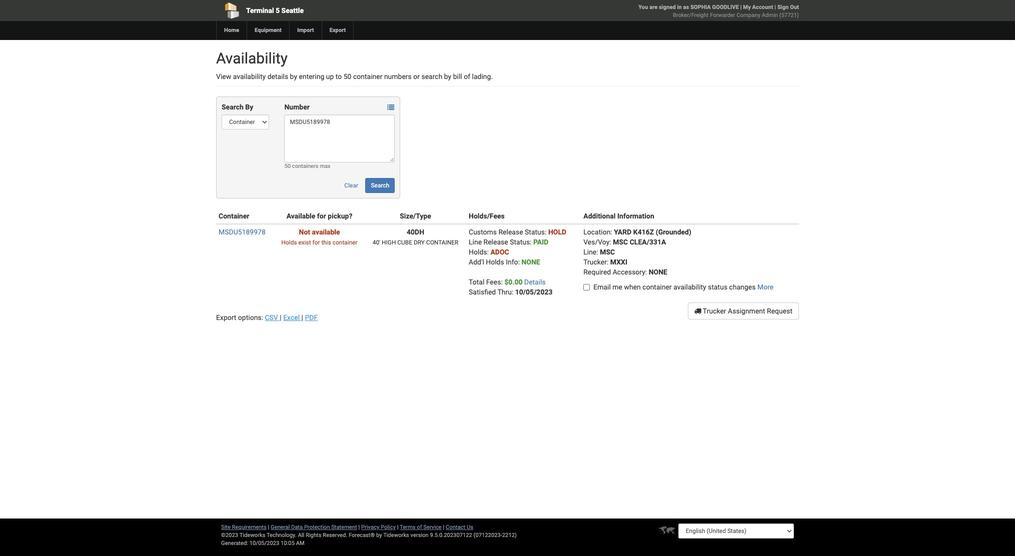 Task type: describe. For each thing, give the bounding box(es) containing it.
sign
[[778, 4, 789, 11]]

yard
[[614, 228, 632, 236]]

home
[[224, 27, 239, 34]]

excel
[[283, 314, 300, 322]]

generated:
[[221, 541, 248, 547]]

csv link
[[265, 314, 280, 322]]

1 horizontal spatial 50
[[344, 73, 352, 81]]

msdu5189978
[[219, 228, 266, 236]]

data
[[291, 525, 303, 531]]

search by
[[222, 103, 253, 111]]

search button
[[366, 178, 395, 193]]

signed
[[659, 4, 676, 11]]

email me when container availability status changes more
[[594, 283, 774, 291]]

| left sign
[[775, 4, 777, 11]]

info:
[[506, 258, 520, 266]]

0 vertical spatial release
[[499, 228, 524, 236]]

available
[[312, 228, 340, 236]]

details link
[[525, 278, 546, 286]]

(07122023-
[[474, 533, 503, 539]]

technology.
[[267, 533, 297, 539]]

terminal
[[246, 7, 274, 15]]

export options: csv | excel | pdf
[[216, 314, 318, 322]]

: down clea/331a on the top right of page
[[646, 268, 648, 276]]

privacy policy link
[[362, 525, 396, 531]]

holds inside not available holds exist for this container
[[282, 239, 297, 246]]

to
[[336, 73, 342, 81]]

0 vertical spatial status
[[525, 228, 545, 236]]

trucker assignment request button
[[688, 303, 800, 320]]

export link
[[322, 21, 354, 40]]

40dh
[[407, 228, 425, 236]]

sign out link
[[778, 4, 800, 11]]

me
[[613, 283, 623, 291]]

10:05
[[281, 541, 295, 547]]

export for export
[[330, 27, 346, 34]]

| up forecast®
[[359, 525, 360, 531]]

this
[[322, 239, 331, 246]]

export for export options: csv | excel | pdf
[[216, 314, 237, 322]]

| up "tideworks" on the left of the page
[[397, 525, 399, 531]]

details
[[525, 278, 546, 286]]

options:
[[238, 314, 263, 322]]

by inside site requirements | general data protection statement | privacy policy | terms of service | contact us ©2023 tideworks technology. all rights reserved. forecast® by tideworks version 9.5.0.202307122 (07122023-2212) generated: 10/05/2023 10:05 am
[[377, 533, 382, 539]]

hold
[[549, 228, 567, 236]]

truck image
[[695, 308, 702, 315]]

by
[[245, 103, 253, 111]]

general
[[271, 525, 290, 531]]

dry
[[414, 239, 425, 246]]

| right csv
[[280, 314, 282, 322]]

out
[[791, 4, 800, 11]]

search
[[422, 73, 443, 81]]

50 containers max
[[285, 163, 331, 170]]

protection
[[304, 525, 330, 531]]

available for pickup?
[[287, 212, 353, 220]]

exist
[[299, 239, 311, 246]]

clea/331a
[[630, 238, 667, 246]]

sophia
[[691, 4, 711, 11]]

trucker
[[703, 307, 727, 315]]

add'l
[[469, 258, 485, 266]]

0 vertical spatial container
[[353, 73, 383, 81]]

up
[[326, 73, 334, 81]]

contact us link
[[446, 525, 474, 531]]

5
[[276, 7, 280, 15]]

total
[[469, 278, 485, 286]]

accessory
[[613, 268, 646, 276]]

seattle
[[282, 7, 304, 15]]

containers
[[292, 163, 319, 170]]

you are signed in as sophia goodlive | my account | sign out broker/freight forwarder company admin (57721)
[[639, 4, 800, 19]]

holds:
[[469, 248, 489, 256]]

10/05/2023 inside total fees: $0.00 details satisfied thru: 10/05/2023
[[516, 288, 553, 296]]

1 vertical spatial 50
[[285, 163, 291, 170]]

view availability details by entering up to 50 container numbers or search by bill of lading.
[[216, 73, 493, 81]]

customs
[[469, 228, 497, 236]]

mxxi
[[611, 258, 628, 266]]

request
[[768, 307, 793, 315]]

2 horizontal spatial by
[[445, 73, 452, 81]]

more
[[758, 283, 774, 291]]

tideworks
[[384, 533, 410, 539]]

max
[[320, 163, 331, 170]]

additional information
[[584, 212, 655, 220]]

version
[[411, 533, 429, 539]]

$0.00
[[505, 278, 523, 286]]

none for info:
[[522, 258, 541, 266]]

show list image
[[388, 104, 395, 111]]

holds/fees
[[469, 212, 505, 220]]

bill
[[454, 73, 463, 81]]

numbers
[[384, 73, 412, 81]]

csv
[[265, 314, 278, 322]]

: left paid
[[530, 238, 532, 246]]

total fees: $0.00 details satisfied thru: 10/05/2023
[[469, 278, 553, 296]]

1 vertical spatial msc
[[600, 248, 615, 256]]

0 horizontal spatial by
[[290, 73, 297, 81]]

2212)
[[503, 533, 517, 539]]

location
[[584, 228, 611, 236]]

goodlive
[[713, 4, 740, 11]]

2 vertical spatial container
[[643, 283, 672, 291]]

import
[[297, 27, 314, 34]]

holds inside customs release status : hold line release status : paid holds: adoc add'l holds info: none
[[486, 258, 505, 266]]

1 horizontal spatial of
[[464, 73, 471, 81]]

not available holds exist for this container
[[282, 228, 358, 246]]



Task type: vqa. For each thing, say whether or not it's contained in the screenshot.
as
yes



Task type: locate. For each thing, give the bounding box(es) containing it.
search inside button
[[371, 182, 390, 189]]

satisfied
[[469, 288, 496, 296]]

by left bill
[[445, 73, 452, 81]]

availability
[[233, 73, 266, 81], [674, 283, 707, 291]]

of up version
[[417, 525, 422, 531]]

1 vertical spatial availability
[[674, 283, 707, 291]]

all
[[298, 533, 305, 539]]

10/05/2023 inside site requirements | general data protection statement | privacy policy | terms of service | contact us ©2023 tideworks technology. all rights reserved. forecast® by tideworks version 9.5.0.202307122 (07122023-2212) generated: 10/05/2023 10:05 am
[[250, 541, 280, 547]]

required
[[584, 268, 612, 276]]

my account link
[[744, 4, 774, 11]]

size/type
[[400, 212, 432, 220]]

pickup?
[[328, 212, 353, 220]]

0 vertical spatial 10/05/2023
[[516, 288, 553, 296]]

by right details
[[290, 73, 297, 81]]

pdf
[[305, 314, 318, 322]]

0 vertical spatial export
[[330, 27, 346, 34]]

search for search by
[[222, 103, 244, 111]]

0 vertical spatial 50
[[344, 73, 352, 81]]

account
[[753, 4, 774, 11]]

clear
[[345, 182, 359, 189]]

email
[[594, 283, 611, 291]]

are
[[650, 4, 658, 11]]

0 vertical spatial none
[[522, 258, 541, 266]]

: left yard
[[611, 228, 613, 236]]

none right info: at the top
[[522, 258, 541, 266]]

equipment
[[255, 27, 282, 34]]

1 horizontal spatial 10/05/2023
[[516, 288, 553, 296]]

not
[[299, 228, 310, 236]]

changes
[[730, 283, 756, 291]]

container right when on the bottom of the page
[[643, 283, 672, 291]]

terms of service link
[[400, 525, 442, 531]]

0 vertical spatial of
[[464, 73, 471, 81]]

0 horizontal spatial availability
[[233, 73, 266, 81]]

location : yard k416z (grounded) ves/voy: msc clea/331a line: msc trucker: mxxi required accessory : none
[[584, 228, 692, 276]]

1 vertical spatial of
[[417, 525, 422, 531]]

holds
[[282, 239, 297, 246], [486, 258, 505, 266]]

10/05/2023
[[516, 288, 553, 296], [250, 541, 280, 547]]

| left pdf on the bottom
[[302, 314, 303, 322]]

general data protection statement link
[[271, 525, 357, 531]]

lading.
[[472, 73, 493, 81]]

: up paid
[[545, 228, 547, 236]]

1 vertical spatial container
[[333, 239, 358, 246]]

| up 9.5.0.202307122
[[443, 525, 445, 531]]

statement
[[332, 525, 357, 531]]

50 right to
[[344, 73, 352, 81]]

release
[[499, 228, 524, 236], [484, 238, 509, 246]]

(57721)
[[780, 12, 800, 19]]

1 horizontal spatial search
[[371, 182, 390, 189]]

0 horizontal spatial none
[[522, 258, 541, 266]]

information
[[618, 212, 655, 220]]

export left options: on the left of page
[[216, 314, 237, 322]]

none right accessory
[[649, 268, 668, 276]]

availability down availability
[[233, 73, 266, 81]]

company
[[737, 12, 761, 19]]

1 horizontal spatial availability
[[674, 283, 707, 291]]

container
[[427, 239, 459, 246]]

assignment
[[729, 307, 766, 315]]

status
[[525, 228, 545, 236], [510, 238, 530, 246]]

rights
[[306, 533, 322, 539]]

when
[[625, 283, 641, 291]]

ves/voy:
[[584, 238, 612, 246]]

msc down ves/voy:
[[600, 248, 615, 256]]

trucker assignment request
[[702, 307, 793, 315]]

0 vertical spatial search
[[222, 103, 244, 111]]

0 vertical spatial for
[[317, 212, 326, 220]]

| left my
[[741, 4, 742, 11]]

1 vertical spatial none
[[649, 268, 668, 276]]

high
[[382, 239, 396, 246]]

9.5.0.202307122
[[430, 533, 473, 539]]

msc down yard
[[613, 238, 629, 246]]

view
[[216, 73, 231, 81]]

reserved.
[[323, 533, 348, 539]]

| left general
[[268, 525, 270, 531]]

(grounded)
[[656, 228, 692, 236]]

none inside the location : yard k416z (grounded) ves/voy: msc clea/331a line: msc trucker: mxxi required accessory : none
[[649, 268, 668, 276]]

in
[[678, 4, 682, 11]]

as
[[684, 4, 690, 11]]

0 horizontal spatial export
[[216, 314, 237, 322]]

0 horizontal spatial 50
[[285, 163, 291, 170]]

1 horizontal spatial by
[[377, 533, 382, 539]]

adoc
[[491, 248, 510, 256]]

1 horizontal spatial none
[[649, 268, 668, 276]]

you
[[639, 4, 649, 11]]

msc
[[613, 238, 629, 246], [600, 248, 615, 256]]

|
[[741, 4, 742, 11], [775, 4, 777, 11], [280, 314, 282, 322], [302, 314, 303, 322], [268, 525, 270, 531], [359, 525, 360, 531], [397, 525, 399, 531], [443, 525, 445, 531]]

fees:
[[487, 278, 503, 286]]

container right to
[[353, 73, 383, 81]]

search for search
[[371, 182, 390, 189]]

of right bill
[[464, 73, 471, 81]]

container right this
[[333, 239, 358, 246]]

holds down adoc
[[486, 258, 505, 266]]

0 horizontal spatial search
[[222, 103, 244, 111]]

0 horizontal spatial 10/05/2023
[[250, 541, 280, 547]]

privacy
[[362, 525, 380, 531]]

10/05/2023 down technology.
[[250, 541, 280, 547]]

container inside not available holds exist for this container
[[333, 239, 358, 246]]

site requirements link
[[221, 525, 267, 531]]

0 vertical spatial holds
[[282, 239, 297, 246]]

line
[[469, 238, 482, 246]]

10/05/2023 down details
[[516, 288, 553, 296]]

terms
[[400, 525, 416, 531]]

of inside site requirements | general data protection statement | privacy policy | terms of service | contact us ©2023 tideworks technology. all rights reserved. forecast® by tideworks version 9.5.0.202307122 (07122023-2212) generated: 10/05/2023 10:05 am
[[417, 525, 422, 531]]

none
[[522, 258, 541, 266], [649, 268, 668, 276]]

1 vertical spatial search
[[371, 182, 390, 189]]

for left this
[[313, 239, 320, 246]]

0 vertical spatial availability
[[233, 73, 266, 81]]

broker/freight
[[673, 12, 709, 19]]

number
[[285, 103, 310, 111]]

details
[[268, 73, 288, 81]]

status left paid
[[510, 238, 530, 246]]

clear button
[[339, 178, 364, 193]]

:
[[545, 228, 547, 236], [611, 228, 613, 236], [530, 238, 532, 246], [646, 268, 648, 276]]

0 vertical spatial msc
[[613, 238, 629, 246]]

contact
[[446, 525, 466, 531]]

for inside not available holds exist for this container
[[313, 239, 320, 246]]

excel link
[[283, 314, 302, 322]]

status up paid
[[525, 228, 545, 236]]

none inside customs release status : hold line release status : paid holds: adoc add'l holds info: none
[[522, 258, 541, 266]]

0 horizontal spatial holds
[[282, 239, 297, 246]]

home link
[[216, 21, 247, 40]]

none for :
[[649, 268, 668, 276]]

1 horizontal spatial export
[[330, 27, 346, 34]]

for up available
[[317, 212, 326, 220]]

policy
[[381, 525, 396, 531]]

search left by
[[222, 103, 244, 111]]

50 left containers
[[285, 163, 291, 170]]

©2023 tideworks
[[221, 533, 266, 539]]

availability up truck icon
[[674, 283, 707, 291]]

1 vertical spatial export
[[216, 314, 237, 322]]

1 vertical spatial holds
[[486, 258, 505, 266]]

by down privacy policy link
[[377, 533, 382, 539]]

Number text field
[[285, 115, 395, 163]]

1 vertical spatial release
[[484, 238, 509, 246]]

1 vertical spatial for
[[313, 239, 320, 246]]

0 horizontal spatial of
[[417, 525, 422, 531]]

export down terminal 5 seattle link
[[330, 27, 346, 34]]

available
[[287, 212, 316, 220]]

1 vertical spatial 10/05/2023
[[250, 541, 280, 547]]

admin
[[762, 12, 779, 19]]

for
[[317, 212, 326, 220], [313, 239, 320, 246]]

1 vertical spatial status
[[510, 238, 530, 246]]

1 horizontal spatial holds
[[486, 258, 505, 266]]

trucker:
[[584, 258, 609, 266]]

container
[[219, 212, 250, 220]]

holds left exist
[[282, 239, 297, 246]]

of
[[464, 73, 471, 81], [417, 525, 422, 531]]

search right 'clear'
[[371, 182, 390, 189]]

paid
[[534, 238, 549, 246]]

None checkbox
[[584, 284, 590, 291]]

by
[[290, 73, 297, 81], [445, 73, 452, 81], [377, 533, 382, 539]]

us
[[467, 525, 474, 531]]



